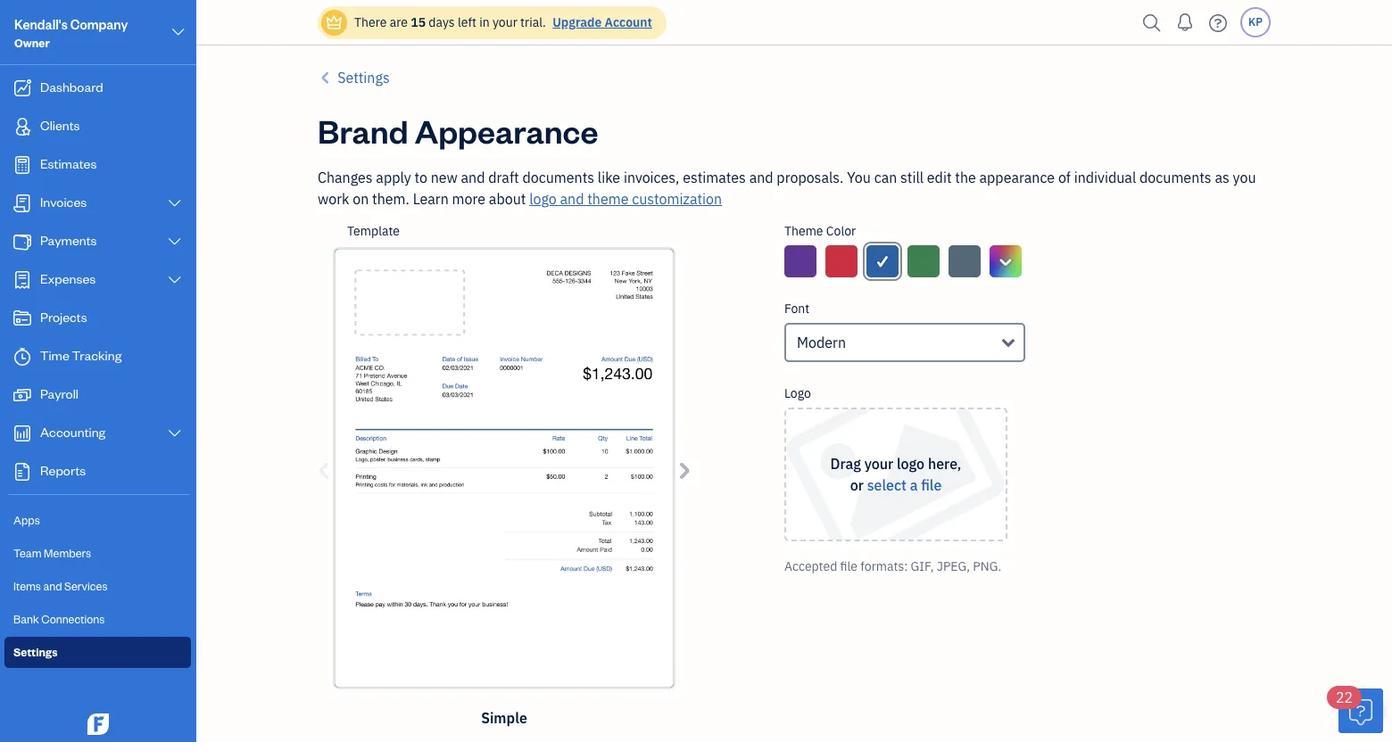 Task type: locate. For each thing, give the bounding box(es) containing it.
still
[[901, 169, 924, 187]]

and up more
[[461, 169, 485, 187]]

modern
[[797, 334, 846, 352]]

settings inside settings button
[[338, 69, 390, 87]]

1 vertical spatial chevron large down image
[[167, 273, 183, 287]]

your up select
[[865, 455, 894, 473]]

invoice image
[[12, 195, 33, 212]]

chevron large down image inside accounting link
[[167, 427, 183, 441]]

about
[[489, 190, 526, 208]]

chevron large down image inside invoices link
[[167, 196, 183, 211]]

chevron large down image
[[167, 196, 183, 211], [167, 273, 183, 287], [167, 427, 183, 441]]

client image
[[12, 118, 33, 136]]

documents left like
[[523, 169, 595, 187]]

1 horizontal spatial logo
[[897, 455, 925, 473]]

0 horizontal spatial your
[[493, 14, 518, 30]]

logo right about
[[529, 190, 557, 208]]

logo and theme customization link
[[529, 190, 722, 208]]

file inside the drag your logo here , or select a file
[[921, 477, 942, 495]]

chevron large down image down payments link
[[167, 273, 183, 287]]

payments
[[40, 232, 97, 249]]

appearance
[[415, 110, 599, 152]]

chevron large down image inside expenses link
[[167, 273, 183, 287]]

22
[[1336, 689, 1353, 707]]

your right in
[[493, 14, 518, 30]]

chart image
[[12, 425, 33, 443]]

documents
[[523, 169, 595, 187], [1140, 169, 1212, 187]]

22 button
[[1327, 686, 1384, 734]]

are
[[390, 14, 408, 30]]

15
[[411, 14, 426, 30]]

chevron large down image down invoices link
[[167, 235, 183, 249]]

clients link
[[4, 109, 191, 146]]

and
[[461, 169, 485, 187], [750, 169, 774, 187], [560, 190, 584, 208], [43, 579, 62, 594]]

expense image
[[12, 271, 33, 289]]

file
[[921, 477, 942, 495], [841, 559, 858, 575]]

days
[[429, 14, 455, 30]]

members
[[44, 546, 91, 561]]

documents left as
[[1140, 169, 1212, 187]]

of
[[1059, 169, 1071, 187]]

settings
[[338, 69, 390, 87], [13, 645, 58, 660]]

1 vertical spatial file
[[841, 559, 858, 575]]

payments link
[[4, 224, 191, 261]]

new
[[431, 169, 458, 187]]

and left theme
[[560, 190, 584, 208]]

chevronleft image
[[318, 67, 334, 88]]

0 vertical spatial logo
[[529, 190, 557, 208]]

1 chevron large down image from the top
[[167, 196, 183, 211]]

1 horizontal spatial settings
[[338, 69, 390, 87]]

on
[[353, 190, 369, 208]]

logo
[[529, 190, 557, 208], [897, 455, 925, 473]]

blue image
[[875, 251, 891, 272]]

work
[[318, 190, 349, 208]]

main element
[[0, 0, 241, 743]]

freshbooks image
[[84, 714, 112, 736]]

logo inside the drag your logo here , or select a file
[[897, 455, 925, 473]]

go to help image
[[1204, 9, 1233, 36]]

3 chevron large down image from the top
[[167, 427, 183, 441]]

there
[[354, 14, 387, 30]]

2 chevron large down image from the top
[[167, 273, 183, 287]]

invoices
[[40, 194, 87, 211]]

trial.
[[521, 14, 546, 30]]

drag your logo here , or select a file
[[831, 455, 962, 495]]

upgrade account link
[[549, 14, 652, 30]]

previous image
[[313, 460, 337, 483]]

like
[[598, 169, 621, 187]]

estimate image
[[12, 156, 33, 174]]

chevron large down image down payroll link
[[167, 427, 183, 441]]

chevron large down image right company
[[170, 21, 187, 43]]

your
[[493, 14, 518, 30], [865, 455, 894, 473]]

crown image
[[325, 13, 344, 32]]

0 vertical spatial chevron large down image
[[167, 196, 183, 211]]

you
[[1233, 169, 1256, 187]]

2 documents from the left
[[1140, 169, 1212, 187]]

dashboard link
[[4, 71, 191, 107]]

1 horizontal spatial file
[[921, 477, 942, 495]]

search image
[[1138, 9, 1167, 36]]

chevron large down image
[[170, 21, 187, 43], [167, 235, 183, 249]]

custom image
[[998, 251, 1014, 272]]

or
[[850, 477, 864, 495]]

owner
[[14, 36, 50, 50]]

logo up a on the bottom of the page
[[897, 455, 925, 473]]

learn
[[413, 190, 449, 208]]

settings inside settings link
[[13, 645, 58, 660]]

expenses
[[40, 270, 96, 287]]

1 vertical spatial logo
[[897, 455, 925, 473]]

1 vertical spatial settings
[[13, 645, 58, 660]]

0 horizontal spatial settings
[[13, 645, 58, 660]]

your inside the drag your logo here , or select a file
[[865, 455, 894, 473]]

0 vertical spatial your
[[493, 14, 518, 30]]

upgrade
[[553, 14, 602, 30]]

1 vertical spatial your
[[865, 455, 894, 473]]

0 vertical spatial settings
[[338, 69, 390, 87]]

brand
[[318, 110, 408, 152]]

0 horizontal spatial logo
[[529, 190, 557, 208]]

dashboard image
[[12, 79, 33, 97]]

and right items
[[43, 579, 62, 594]]

chevron large down image down estimates "link"
[[167, 196, 183, 211]]

draft
[[489, 169, 519, 187]]

dashboard
[[40, 79, 103, 96]]

file left formats:
[[841, 559, 858, 575]]

resource center badge image
[[1339, 689, 1384, 734]]

changes apply to new and draft documents like invoices, estimates and proposals. you can still edit the appearance of individual documents as you work on them. learn more about
[[318, 169, 1256, 208]]

drag
[[831, 455, 861, 473]]

0 horizontal spatial documents
[[523, 169, 595, 187]]

2 vertical spatial chevron large down image
[[167, 427, 183, 441]]

settings button
[[318, 67, 390, 88]]

1 horizontal spatial your
[[865, 455, 894, 473]]

more
[[452, 190, 486, 208]]

reports
[[40, 462, 86, 479]]

file right a on the bottom of the page
[[921, 477, 942, 495]]

1 horizontal spatial documents
[[1140, 169, 1212, 187]]

jpeg,
[[937, 559, 970, 575]]

and right "estimates"
[[750, 169, 774, 187]]

kp
[[1249, 15, 1263, 29]]

a
[[910, 477, 918, 495]]

settings down bank
[[13, 645, 58, 660]]

them.
[[372, 190, 410, 208]]

settings right "chevronleft" "icon"
[[338, 69, 390, 87]]

0 vertical spatial file
[[921, 477, 942, 495]]

apps
[[13, 513, 40, 528]]

as
[[1215, 169, 1230, 187]]

simple
[[481, 710, 527, 727]]

team
[[13, 546, 42, 561]]

1 vertical spatial chevron large down image
[[167, 235, 183, 249]]

payroll
[[40, 386, 79, 403]]

gif,
[[911, 559, 934, 575]]

theme
[[588, 190, 629, 208]]

the
[[955, 169, 976, 187]]

next image
[[672, 460, 695, 483]]

color
[[826, 223, 856, 239]]

clients
[[40, 117, 80, 134]]

invoices link
[[4, 186, 191, 222]]



Task type: describe. For each thing, give the bounding box(es) containing it.
estimates
[[40, 155, 97, 172]]

brand appearance
[[318, 110, 599, 152]]

time tracking link
[[4, 339, 191, 376]]

bank connections link
[[4, 604, 191, 636]]

bank
[[13, 612, 39, 627]]

timer image
[[12, 348, 33, 366]]

proposals.
[[777, 169, 844, 187]]

chevron large down image for expenses
[[167, 273, 183, 287]]

font
[[785, 301, 810, 317]]

Font field
[[785, 323, 1026, 362]]

reports link
[[4, 454, 191, 491]]

items and services
[[13, 579, 108, 594]]

services
[[64, 579, 108, 594]]

company
[[70, 16, 128, 33]]

logo
[[785, 386, 811, 402]]

individual
[[1075, 169, 1137, 187]]

accounting link
[[4, 416, 191, 453]]

kendall's company owner
[[14, 16, 128, 50]]

time tracking
[[40, 347, 122, 364]]

invoices,
[[624, 169, 680, 187]]

in
[[480, 14, 490, 30]]

logo and theme customization
[[529, 190, 722, 208]]

0 vertical spatial chevron large down image
[[170, 21, 187, 43]]

,
[[958, 455, 962, 473]]

estimates
[[683, 169, 746, 187]]

accounting
[[40, 424, 106, 441]]

payroll link
[[4, 378, 191, 414]]

0 horizontal spatial file
[[841, 559, 858, 575]]

edit
[[927, 169, 952, 187]]

team members
[[13, 546, 91, 561]]

tracking
[[72, 347, 122, 364]]

bank connections
[[13, 612, 105, 627]]

kendall's
[[14, 16, 68, 33]]

theme
[[785, 223, 824, 239]]

can
[[875, 169, 897, 187]]

projects
[[40, 309, 87, 326]]

1 documents from the left
[[523, 169, 595, 187]]

chevron large down image for accounting
[[167, 427, 183, 441]]

estimates link
[[4, 147, 191, 184]]

formats:
[[861, 559, 908, 575]]

settings link
[[4, 637, 191, 669]]

project image
[[12, 310, 33, 328]]

apps link
[[4, 505, 191, 536]]

appearance
[[980, 169, 1055, 187]]

team members link
[[4, 538, 191, 570]]

items
[[13, 579, 41, 594]]

connections
[[41, 612, 105, 627]]

select
[[867, 477, 907, 495]]

kp button
[[1241, 7, 1271, 37]]

to
[[415, 169, 428, 187]]

template
[[347, 223, 400, 239]]

accepted
[[785, 559, 838, 575]]

chevron large down image inside payments link
[[167, 235, 183, 249]]

notifications image
[[1171, 4, 1200, 40]]

apply
[[376, 169, 411, 187]]

and inside "main" element
[[43, 579, 62, 594]]

expenses link
[[4, 262, 191, 299]]

account
[[605, 14, 652, 30]]

changes
[[318, 169, 373, 187]]

chevron large down image for invoices
[[167, 196, 183, 211]]

money image
[[12, 387, 33, 404]]

there are 15 days left in your trial. upgrade account
[[354, 14, 652, 30]]

accepted file formats: gif, jpeg, png.
[[785, 559, 1002, 575]]

report image
[[12, 463, 33, 481]]

projects link
[[4, 301, 191, 337]]

time
[[40, 347, 69, 364]]

left
[[458, 14, 477, 30]]

you
[[847, 169, 871, 187]]

png.
[[973, 559, 1002, 575]]

payment image
[[12, 233, 33, 251]]

items and services link
[[4, 571, 191, 603]]

customization
[[632, 190, 722, 208]]



Task type: vqa. For each thing, say whether or not it's contained in the screenshot.
MORE ACTIONS 'dropdown button'
no



